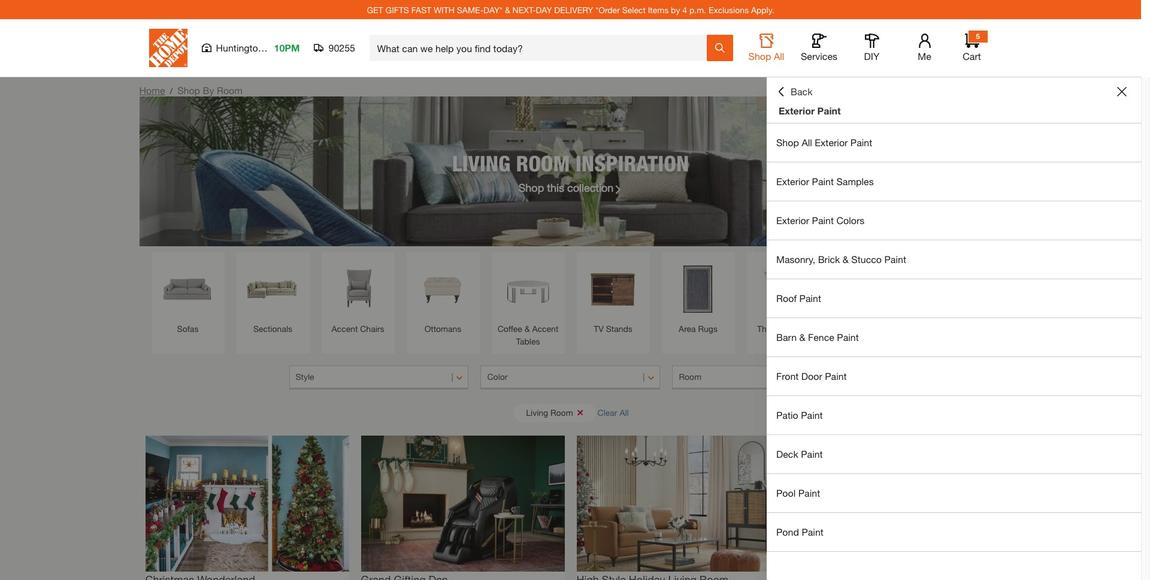 Task type: describe. For each thing, give the bounding box(es) containing it.
clear all button
[[598, 401, 629, 424]]

by
[[203, 84, 214, 96]]

paint right door
[[825, 370, 847, 382]]

ottomans image
[[413, 258, 474, 319]]

tv stands image
[[583, 258, 644, 319]]

exterior for exterior paint
[[779, 105, 815, 116]]

fence
[[808, 331, 835, 343]]

shop all button
[[748, 34, 786, 62]]

clear all
[[598, 407, 629, 417]]

tables
[[516, 336, 540, 346]]

room right by
[[217, 84, 243, 96]]

pillows
[[783, 324, 810, 334]]

colors
[[837, 215, 865, 226]]

select
[[622, 4, 646, 15]]

home / shop by room
[[139, 84, 243, 96]]

roof
[[777, 292, 797, 304]]

get
[[367, 4, 383, 15]]

fast
[[412, 4, 432, 15]]

paint right pool
[[799, 487, 820, 499]]

color button
[[481, 366, 661, 390]]

back
[[791, 86, 813, 97]]

throw for throw pillows
[[757, 324, 781, 334]]

throw pillows image
[[753, 258, 814, 319]]

day
[[536, 4, 552, 15]]

roof paint
[[777, 292, 822, 304]]

coffee & accent tables link
[[498, 258, 559, 348]]

1 accent from the left
[[332, 324, 358, 334]]

shop all
[[749, 50, 785, 62]]

collection
[[567, 181, 614, 194]]

exterior for exterior paint samples
[[777, 176, 810, 187]]

area rugs image
[[668, 258, 729, 319]]

gifts
[[386, 4, 409, 15]]

room down area
[[679, 372, 702, 382]]

get gifts fast with same-day* & next-day delivery *order select items by 4 p.m. exclusions apply.
[[367, 4, 775, 15]]

all for shop all exterior paint
[[802, 137, 812, 148]]

& right brick
[[843, 253, 849, 265]]

paint left colors
[[812, 215, 834, 226]]

me
[[918, 50, 932, 62]]

apply.
[[751, 4, 775, 15]]

this
[[547, 181, 564, 194]]

paint right stucco
[[885, 253, 907, 265]]

me button
[[906, 34, 944, 62]]

ottomans
[[425, 324, 462, 334]]

shop for shop this collection
[[519, 181, 544, 194]]

diy
[[864, 50, 880, 62]]

throw blankets link
[[838, 258, 899, 335]]

living room button
[[514, 404, 596, 422]]

services
[[801, 50, 838, 62]]

paint right deck
[[801, 448, 823, 460]]

exterior paint colors link
[[767, 201, 1142, 240]]

cart 5
[[963, 32, 981, 62]]

style button
[[289, 366, 469, 390]]

deck paint
[[777, 448, 823, 460]]

pool paint link
[[767, 474, 1142, 512]]

tv stands link
[[583, 258, 644, 335]]

paint right pond
[[802, 526, 824, 538]]

coffee & accent tables
[[498, 324, 559, 346]]

pond paint
[[777, 526, 824, 538]]

stands
[[606, 324, 633, 334]]

barn & fence paint
[[777, 331, 859, 343]]

chairs
[[360, 324, 384, 334]]

by
[[671, 4, 680, 15]]

style
[[296, 372, 314, 382]]

90255 button
[[314, 42, 356, 54]]

drawer close image
[[1118, 87, 1127, 96]]

accent chairs image
[[327, 258, 389, 319]]

barn
[[777, 331, 797, 343]]

pool paint
[[777, 487, 820, 499]]

next-
[[513, 4, 536, 15]]

all for clear all
[[620, 407, 629, 417]]

park
[[266, 42, 286, 53]]

throw blankets
[[840, 324, 898, 334]]

10pm
[[274, 42, 300, 53]]

menu containing shop all exterior paint
[[767, 123, 1142, 552]]

living room
[[526, 407, 573, 417]]

day*
[[484, 4, 503, 15]]

& inside coffee & accent tables
[[525, 324, 530, 334]]

feedback link image
[[1134, 203, 1151, 267]]

tv
[[594, 324, 604, 334]]

throw pillows link
[[753, 258, 814, 335]]

sofas
[[177, 324, 199, 334]]

What can we help you find today? search field
[[377, 35, 706, 61]]

pond
[[777, 526, 799, 538]]

stucco
[[852, 253, 882, 265]]

accent inside coffee & accent tables
[[532, 324, 559, 334]]

throw blankets image
[[838, 258, 899, 319]]

all for shop all
[[774, 50, 785, 62]]

the home depot logo image
[[149, 29, 187, 67]]

front door paint link
[[767, 357, 1142, 395]]

masonry, brick & stucco paint
[[777, 253, 907, 265]]



Task type: locate. For each thing, give the bounding box(es) containing it.
/
[[170, 86, 173, 96]]

1 horizontal spatial throw
[[840, 324, 863, 334]]

throw inside the throw pillows link
[[757, 324, 781, 334]]

all
[[774, 50, 785, 62], [802, 137, 812, 148], [620, 407, 629, 417]]

living for living room
[[526, 407, 548, 417]]

p.m.
[[690, 4, 707, 15]]

shop all exterior paint link
[[767, 123, 1142, 162]]

accent up tables
[[532, 324, 559, 334]]

curtains & drapes image
[[923, 258, 984, 319]]

1 vertical spatial all
[[802, 137, 812, 148]]

exterior
[[779, 105, 815, 116], [815, 137, 848, 148], [777, 176, 810, 187], [777, 215, 810, 226]]

room up this
[[516, 150, 570, 176]]

paint up samples
[[851, 137, 873, 148]]

paint up "shop all exterior paint"
[[818, 105, 841, 116]]

4
[[683, 4, 687, 15]]

deck
[[777, 448, 799, 460]]

home link
[[139, 84, 165, 96]]

throw left blankets
[[840, 324, 863, 334]]

patio paint link
[[767, 396, 1142, 434]]

delivery
[[555, 4, 594, 15]]

samples
[[837, 176, 874, 187]]

area rugs link
[[668, 258, 729, 335]]

throw inside throw blankets link
[[840, 324, 863, 334]]

shop right "/"
[[177, 84, 200, 96]]

pond paint link
[[767, 513, 1142, 551]]

menu
[[767, 123, 1142, 552]]

huntington
[[216, 42, 263, 53]]

front door paint
[[777, 370, 847, 382]]

sectionals image
[[242, 258, 304, 319]]

exterior paint
[[779, 105, 841, 116]]

with
[[434, 4, 455, 15]]

huntington park
[[216, 42, 286, 53]]

shop down exterior paint
[[777, 137, 799, 148]]

*order
[[596, 4, 620, 15]]

0 vertical spatial living
[[452, 150, 511, 176]]

tv stands
[[594, 324, 633, 334]]

sofas image
[[157, 258, 218, 319]]

barn & fence paint link
[[767, 318, 1142, 357]]

throw left pillows
[[757, 324, 781, 334]]

0 horizontal spatial accent
[[332, 324, 358, 334]]

accent chairs
[[332, 324, 384, 334]]

paint
[[818, 105, 841, 116], [851, 137, 873, 148], [812, 176, 834, 187], [812, 215, 834, 226], [885, 253, 907, 265], [800, 292, 822, 304], [837, 331, 859, 343], [825, 370, 847, 382], [801, 409, 823, 421], [801, 448, 823, 460], [799, 487, 820, 499], [802, 526, 824, 538]]

back button
[[777, 86, 813, 98]]

accent chairs link
[[327, 258, 389, 335]]

room down color button
[[551, 407, 573, 417]]

& up tables
[[525, 324, 530, 334]]

shop this collection link
[[519, 179, 623, 196]]

all right clear
[[620, 407, 629, 417]]

brick
[[818, 253, 840, 265]]

shop this collection
[[519, 181, 614, 194]]

masonry,
[[777, 253, 816, 265]]

services button
[[800, 34, 839, 62]]

living inside living room button
[[526, 407, 548, 417]]

color
[[487, 372, 508, 382]]

same-
[[457, 4, 484, 15]]

exterior down exterior paint
[[815, 137, 848, 148]]

throw
[[757, 324, 781, 334], [840, 324, 863, 334]]

exclusions
[[709, 4, 749, 15]]

0 horizontal spatial throw
[[757, 324, 781, 334]]

2 throw from the left
[[840, 324, 863, 334]]

clear
[[598, 407, 618, 417]]

accent left chairs
[[332, 324, 358, 334]]

1 horizontal spatial accent
[[532, 324, 559, 334]]

5
[[976, 32, 980, 41]]

door
[[802, 370, 823, 382]]

exterior down the back button
[[779, 105, 815, 116]]

2 vertical spatial all
[[620, 407, 629, 417]]

sofas link
[[157, 258, 218, 335]]

all inside button
[[774, 50, 785, 62]]

shop all exterior paint
[[777, 137, 873, 148]]

deck paint link
[[767, 435, 1142, 473]]

room button
[[673, 366, 852, 390]]

3 stretchy image image from the left
[[577, 436, 781, 571]]

sectionals link
[[242, 258, 304, 335]]

blankets
[[865, 324, 898, 334]]

1 horizontal spatial living
[[526, 407, 548, 417]]

all inside button
[[620, 407, 629, 417]]

home
[[139, 84, 165, 96]]

0 horizontal spatial living
[[452, 150, 511, 176]]

1 vertical spatial living
[[526, 407, 548, 417]]

& right barn
[[800, 331, 806, 343]]

cart
[[963, 50, 981, 62]]

area rugs
[[679, 324, 718, 334]]

2 accent from the left
[[532, 324, 559, 334]]

roof paint link
[[767, 279, 1142, 318]]

living for living room inspiration
[[452, 150, 511, 176]]

exterior paint samples
[[777, 176, 874, 187]]

all up the back button
[[774, 50, 785, 62]]

diy button
[[853, 34, 891, 62]]

shop down apply. on the right top of page
[[749, 50, 772, 62]]

items
[[648, 4, 669, 15]]

sectionals
[[253, 324, 292, 334]]

paint right fence
[[837, 331, 859, 343]]

stretchy image image
[[145, 436, 349, 571], [361, 436, 565, 571], [577, 436, 781, 571], [792, 436, 996, 571]]

throw for throw blankets
[[840, 324, 863, 334]]

ottomans link
[[413, 258, 474, 335]]

masonry, brick & stucco paint link
[[767, 240, 1142, 279]]

paint right roof at right bottom
[[800, 292, 822, 304]]

all down exterior paint
[[802, 137, 812, 148]]

rugs
[[698, 324, 718, 334]]

patio paint
[[777, 409, 823, 421]]

exterior up exterior paint colors
[[777, 176, 810, 187]]

coffee
[[498, 324, 522, 334]]

paint right patio
[[801, 409, 823, 421]]

exterior for exterior paint colors
[[777, 215, 810, 226]]

living room inspiration
[[452, 150, 689, 176]]

shop for shop all
[[749, 50, 772, 62]]

exterior up the masonry,
[[777, 215, 810, 226]]

inspiration
[[576, 150, 689, 176]]

90255
[[329, 42, 355, 53]]

4 stretchy image image from the left
[[792, 436, 996, 571]]

0 horizontal spatial all
[[620, 407, 629, 417]]

1 horizontal spatial all
[[774, 50, 785, 62]]

paint left samples
[[812, 176, 834, 187]]

throw pillows
[[757, 324, 810, 334]]

pool
[[777, 487, 796, 499]]

accent
[[332, 324, 358, 334], [532, 324, 559, 334]]

2 stretchy image image from the left
[[361, 436, 565, 571]]

shop inside button
[[749, 50, 772, 62]]

coffee & accent tables image
[[498, 258, 559, 319]]

exterior paint samples link
[[767, 162, 1142, 201]]

0 vertical spatial all
[[774, 50, 785, 62]]

2 horizontal spatial all
[[802, 137, 812, 148]]

shop for shop all exterior paint
[[777, 137, 799, 148]]

shop left this
[[519, 181, 544, 194]]

1 stretchy image image from the left
[[145, 436, 349, 571]]

1 throw from the left
[[757, 324, 781, 334]]

area
[[679, 324, 696, 334]]

patio
[[777, 409, 799, 421]]

& right day*
[[505, 4, 510, 15]]



Task type: vqa. For each thing, say whether or not it's contained in the screenshot.
the Items on the right
yes



